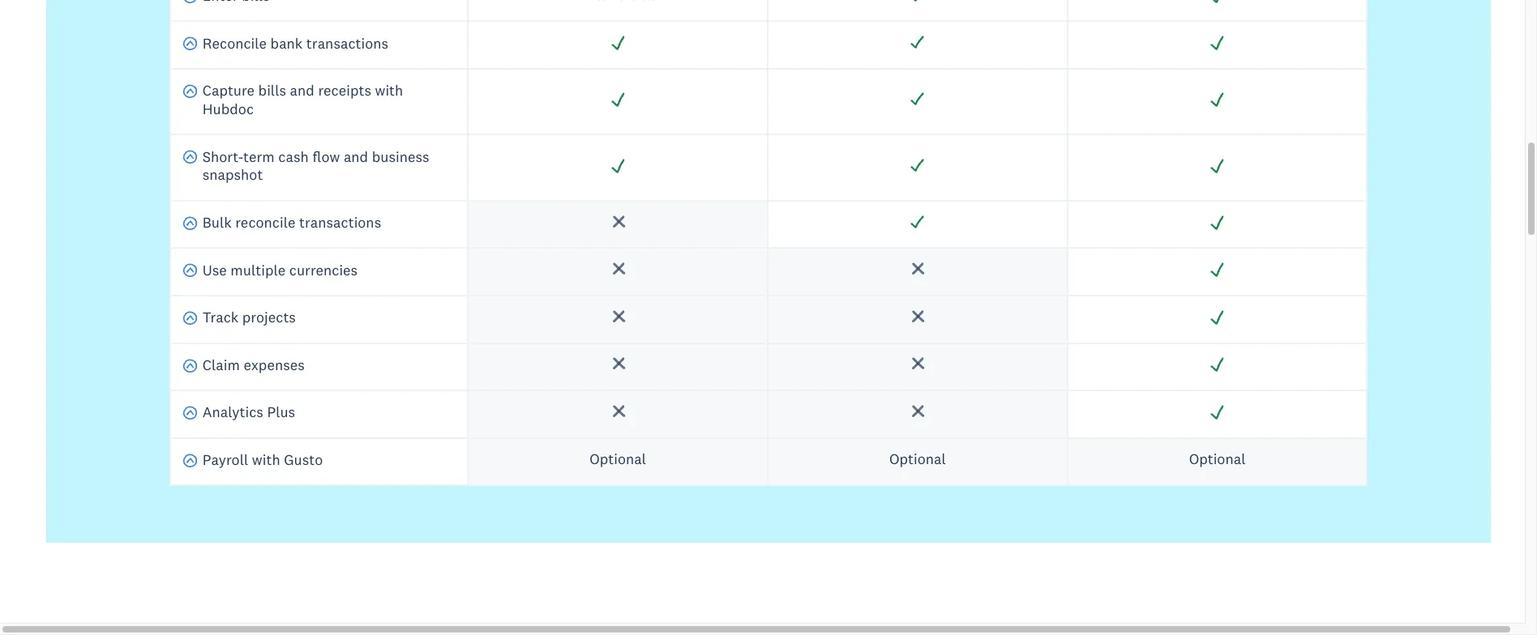 Task type: locate. For each thing, give the bounding box(es) containing it.
gusto
[[284, 451, 323, 470]]

and right flow
[[344, 147, 368, 166]]

1 vertical spatial and
[[344, 147, 368, 166]]

analytics plus button
[[182, 403, 295, 426]]

included image
[[1209, 91, 1226, 108], [1209, 214, 1226, 231], [1209, 261, 1226, 278], [1209, 404, 1226, 421]]

included image
[[909, 0, 927, 4], [1209, 0, 1226, 4], [610, 34, 627, 51], [909, 34, 927, 51], [1209, 34, 1226, 51], [610, 91, 627, 108], [909, 91, 927, 108], [610, 157, 627, 174], [909, 157, 927, 174], [1209, 157, 1226, 174], [909, 214, 927, 231], [1209, 309, 1226, 326], [1209, 356, 1226, 373]]

flow
[[313, 147, 340, 166]]

currencies
[[289, 261, 358, 279]]

3 included image from the top
[[1209, 261, 1226, 278]]

0 horizontal spatial with
[[252, 451, 280, 470]]

with inside capture bills and receipts with hubdoc
[[375, 81, 403, 100]]

transactions up currencies
[[299, 213, 381, 232]]

1 included image from the top
[[1209, 91, 1226, 108]]

claim expenses
[[203, 356, 305, 374]]

2 horizontal spatial optional
[[1190, 450, 1246, 469]]

and right bills
[[290, 81, 315, 100]]

0 horizontal spatial optional
[[590, 450, 646, 469]]

optional
[[590, 450, 646, 469], [890, 450, 946, 469], [1190, 450, 1246, 469]]

1 vertical spatial transactions
[[299, 213, 381, 232]]

claim expenses button
[[182, 356, 305, 379]]

reconcile bank transactions button
[[182, 34, 389, 57]]

reconcile
[[235, 213, 296, 232]]

0 vertical spatial and
[[290, 81, 315, 100]]

0 vertical spatial with
[[375, 81, 403, 100]]

bulk
[[203, 213, 232, 232]]

1 horizontal spatial and
[[344, 147, 368, 166]]

2 included image from the top
[[1209, 214, 1226, 231]]

excluded image
[[610, 261, 627, 278], [610, 356, 627, 373], [909, 356, 927, 373], [909, 404, 927, 421]]

with
[[375, 81, 403, 100], [252, 451, 280, 470]]

payroll
[[203, 451, 248, 470]]

1 horizontal spatial with
[[375, 81, 403, 100]]

capture bills and receipts with hubdoc button
[[182, 81, 456, 123]]

transactions
[[306, 34, 389, 52], [299, 213, 381, 232]]

term
[[243, 147, 275, 166]]

excluded image for track projects
[[610, 309, 627, 326]]

and
[[290, 81, 315, 100], [344, 147, 368, 166]]

4 included image from the top
[[1209, 404, 1226, 421]]

cash
[[278, 147, 309, 166]]

short-
[[203, 147, 243, 166]]

bulk reconcile transactions
[[203, 213, 381, 232]]

with right receipts
[[375, 81, 403, 100]]

excluded image
[[610, 214, 627, 231], [909, 261, 927, 278], [610, 309, 627, 326], [909, 309, 927, 326], [610, 404, 627, 421]]

1 optional from the left
[[590, 450, 646, 469]]

analytics
[[203, 403, 264, 422]]

snapshot
[[203, 166, 263, 184]]

transactions for bulk reconcile transactions
[[299, 213, 381, 232]]

0 vertical spatial transactions
[[306, 34, 389, 52]]

0 horizontal spatial and
[[290, 81, 315, 100]]

excluded image for bulk reconcile transactions
[[610, 214, 627, 231]]

reconcile
[[203, 34, 267, 52]]

business
[[372, 147, 429, 166]]

use multiple currencies button
[[182, 261, 358, 284]]

short-term cash flow and business snapshot button
[[182, 147, 456, 189]]

with left gusto
[[252, 451, 280, 470]]

included image for and
[[1209, 91, 1226, 108]]

multiple
[[231, 261, 286, 279]]

payroll with gusto
[[203, 451, 323, 470]]

included image for currencies
[[1209, 261, 1226, 278]]

transactions up receipts
[[306, 34, 389, 52]]

1 vertical spatial with
[[252, 451, 280, 470]]

1 horizontal spatial optional
[[890, 450, 946, 469]]

projects
[[242, 308, 296, 327]]

claim
[[203, 356, 240, 374]]



Task type: vqa. For each thing, say whether or not it's contained in the screenshot.
the right Optional
yes



Task type: describe. For each thing, give the bounding box(es) containing it.
receipts
[[318, 81, 371, 100]]

and inside capture bills and receipts with hubdoc
[[290, 81, 315, 100]]

track projects button
[[182, 308, 296, 331]]

expenses
[[244, 356, 305, 374]]

bills
[[258, 81, 286, 100]]

plus
[[267, 403, 295, 422]]

with inside payroll with gusto "button"
[[252, 451, 280, 470]]

reconcile bank transactions
[[203, 34, 389, 52]]

hubdoc
[[203, 100, 254, 118]]

capture bills and receipts with hubdoc
[[203, 81, 403, 118]]

use
[[203, 261, 227, 279]]

included image for transactions
[[1209, 214, 1226, 231]]

use multiple currencies
[[203, 261, 358, 279]]

payroll with gusto button
[[182, 451, 323, 474]]

bulk reconcile transactions button
[[182, 213, 381, 236]]

and inside short-term cash flow and business snapshot
[[344, 147, 368, 166]]

short-term cash flow and business snapshot
[[203, 147, 429, 184]]

2 optional from the left
[[890, 450, 946, 469]]

track
[[203, 308, 239, 327]]

capture
[[203, 81, 255, 100]]

transactions for reconcile bank transactions
[[306, 34, 389, 52]]

track projects
[[203, 308, 296, 327]]

3 optional from the left
[[1190, 450, 1246, 469]]

excluded image for analytics plus
[[610, 404, 627, 421]]

bank
[[271, 34, 303, 52]]

analytics plus
[[203, 403, 295, 422]]



